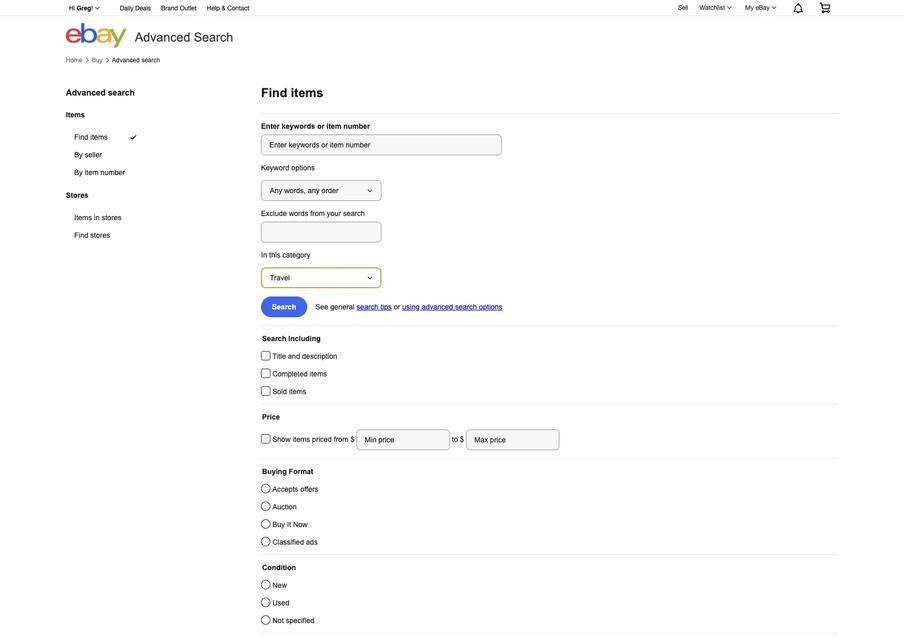 Task type: locate. For each thing, give the bounding box(es) containing it.
find items link
[[66, 128, 150, 146]]

number down 'by seller' link
[[101, 168, 125, 177]]

search up the 'title'
[[262, 334, 287, 343]]

$ right to
[[460, 435, 464, 443]]

1 horizontal spatial buy
[[273, 520, 285, 529]]

stores
[[102, 214, 122, 222], [90, 231, 110, 240]]

words
[[289, 209, 309, 218]]

1 horizontal spatial number
[[344, 122, 370, 130]]

buy
[[92, 57, 103, 64], [273, 520, 285, 529]]

keyword options
[[261, 164, 315, 172]]

watchlist link
[[694, 2, 737, 14]]

search down advanced search
[[141, 57, 160, 64]]

2 vertical spatial find
[[74, 231, 88, 240]]

advanced down brand
[[135, 30, 190, 44]]

advanced
[[422, 303, 453, 311]]

1 vertical spatial find
[[74, 133, 88, 141]]

from right "priced"
[[334, 435, 349, 443]]

search
[[194, 30, 233, 44], [272, 303, 296, 311], [262, 334, 287, 343]]

find items
[[261, 86, 324, 100], [74, 133, 108, 141]]

stores down items in stores
[[90, 231, 110, 240]]

advanced search link
[[112, 57, 160, 64]]

search inside button
[[272, 303, 296, 311]]

find up by seller
[[74, 133, 88, 141]]

items
[[66, 110, 85, 119], [74, 214, 92, 222]]

keyword
[[261, 164, 290, 172]]

find items up seller
[[74, 133, 108, 141]]

search including
[[262, 334, 321, 343]]

1 by from the top
[[74, 151, 83, 159]]

find for the find stores link
[[74, 231, 88, 240]]

0 horizontal spatial $
[[351, 435, 357, 443]]

Exclude words from your search text field
[[261, 222, 382, 243]]

account navigation
[[63, 0, 839, 16]]

0 horizontal spatial buy
[[92, 57, 103, 64]]

1 vertical spatial stores
[[90, 231, 110, 240]]

1 horizontal spatial or
[[394, 303, 401, 311]]

watchlist
[[700, 4, 726, 11]]

1 horizontal spatial item
[[327, 122, 342, 130]]

advanced down buy link
[[66, 88, 106, 97]]

0 vertical spatial number
[[344, 122, 370, 130]]

by down by seller
[[74, 168, 83, 177]]

number
[[344, 122, 370, 130], [101, 168, 125, 177]]

find
[[261, 86, 288, 100], [74, 133, 88, 141], [74, 231, 88, 240]]

1 horizontal spatial from
[[334, 435, 349, 443]]

completed items
[[273, 370, 327, 378]]

advanced search
[[112, 57, 160, 64], [66, 88, 135, 97]]

using advanced search options link
[[403, 303, 503, 311]]

ebay
[[756, 4, 770, 11]]

0 vertical spatial search
[[194, 30, 233, 44]]

now
[[293, 520, 308, 529]]

1 vertical spatial from
[[334, 435, 349, 443]]

options
[[292, 164, 315, 172], [479, 303, 503, 311]]

search up search including
[[272, 303, 296, 311]]

this
[[269, 251, 281, 259]]

ads
[[306, 538, 318, 546]]

item right keywords
[[327, 122, 342, 130]]

description
[[302, 352, 337, 360]]

or
[[317, 122, 325, 130], [394, 303, 401, 311]]

buy link
[[92, 57, 103, 64]]

2 $ from the left
[[460, 435, 464, 443]]

find for find items link
[[74, 133, 88, 141]]

0 vertical spatial buy
[[92, 57, 103, 64]]

home link
[[66, 57, 83, 64]]

1 vertical spatial by
[[74, 168, 83, 177]]

0 horizontal spatial from
[[311, 209, 325, 218]]

search for search button at the left of the page
[[272, 303, 296, 311]]

banner containing sell
[[63, 0, 839, 48]]

items left in
[[74, 214, 92, 222]]

category
[[283, 251, 311, 259]]

find up enter on the top of the page
[[261, 86, 288, 100]]

by left seller
[[74, 151, 83, 159]]

keywords
[[282, 122, 315, 130]]

specified
[[286, 616, 315, 625]]

buy right home link
[[92, 57, 103, 64]]

0 vertical spatial find items
[[261, 86, 324, 100]]

0 horizontal spatial find items
[[74, 133, 108, 141]]

1 vertical spatial search
[[272, 303, 296, 311]]

1 vertical spatial item
[[85, 168, 99, 177]]

advanced search right buy link
[[112, 57, 160, 64]]

0 vertical spatial by
[[74, 151, 83, 159]]

items in stores
[[74, 214, 122, 222]]

1 vertical spatial number
[[101, 168, 125, 177]]

item
[[327, 122, 342, 130], [85, 168, 99, 177]]

daily deals
[[120, 5, 151, 12]]

or right 'tips'
[[394, 303, 401, 311]]

auction
[[273, 503, 297, 511]]

1 horizontal spatial options
[[479, 303, 503, 311]]

items down completed items
[[289, 387, 307, 396]]

search down 'help'
[[194, 30, 233, 44]]

2 vertical spatial search
[[262, 334, 287, 343]]

search right the advanced
[[455, 303, 477, 311]]

hi
[[69, 5, 75, 12]]

$
[[351, 435, 357, 443], [460, 435, 464, 443]]

items
[[291, 86, 324, 100], [90, 133, 108, 141], [310, 370, 327, 378], [289, 387, 307, 396], [293, 435, 310, 443]]

or right keywords
[[317, 122, 325, 130]]

0 vertical spatial from
[[311, 209, 325, 218]]

number up enter keywords or item number text box
[[344, 122, 370, 130]]

advanced right buy link
[[112, 57, 140, 64]]

1 horizontal spatial find items
[[261, 86, 324, 100]]

search button
[[261, 297, 307, 317]]

search left 'tips'
[[357, 303, 379, 311]]

$ right "priced"
[[351, 435, 357, 443]]

Enter minimum price range value, $ text field
[[357, 430, 450, 450]]

from left "your"
[[311, 209, 325, 218]]

0 horizontal spatial options
[[292, 164, 315, 172]]

find items up keywords
[[261, 86, 324, 100]]

0 vertical spatial options
[[292, 164, 315, 172]]

help
[[207, 5, 220, 12]]

0 horizontal spatial or
[[317, 122, 325, 130]]

search
[[141, 57, 160, 64], [108, 88, 135, 97], [343, 209, 365, 218], [357, 303, 379, 311], [455, 303, 477, 311]]

find down items in stores
[[74, 231, 88, 240]]

item down seller
[[85, 168, 99, 177]]

find stores
[[74, 231, 110, 240]]

advanced search down buy link
[[66, 88, 135, 97]]

items up find items link
[[66, 110, 85, 119]]

buy left it
[[273, 520, 285, 529]]

items down description
[[310, 370, 327, 378]]

title
[[273, 352, 286, 360]]

exclude words from your search
[[261, 209, 365, 218]]

2 by from the top
[[74, 168, 83, 177]]

to
[[452, 435, 458, 443]]

exclude
[[261, 209, 287, 218]]

stores right in
[[102, 214, 122, 222]]

advanced
[[135, 30, 190, 44], [112, 57, 140, 64], [66, 88, 106, 97]]

tips
[[381, 303, 392, 311]]

brand
[[161, 5, 178, 12]]

0 horizontal spatial number
[[101, 168, 125, 177]]

your shopping cart image
[[820, 3, 831, 13]]

1 horizontal spatial $
[[460, 435, 464, 443]]

0 vertical spatial items
[[66, 110, 85, 119]]

outlet
[[180, 5, 197, 12]]

advanced search
[[135, 30, 233, 44]]

by seller
[[74, 151, 102, 159]]

1 vertical spatial items
[[74, 214, 92, 222]]

1 vertical spatial buy
[[273, 520, 285, 529]]

buy for buy link
[[92, 57, 103, 64]]

banner
[[63, 0, 839, 48]]



Task type: vqa. For each thing, say whether or not it's contained in the screenshot.
right account
no



Task type: describe. For each thing, give the bounding box(es) containing it.
buy it now
[[273, 520, 308, 529]]

condition
[[262, 564, 296, 572]]

using
[[403, 303, 420, 311]]

new
[[273, 581, 287, 589]]

find stores link
[[66, 227, 146, 244]]

not
[[273, 616, 284, 625]]

1 vertical spatial advanced search
[[66, 88, 135, 97]]

1 vertical spatial options
[[479, 303, 503, 311]]

1 vertical spatial or
[[394, 303, 401, 311]]

offers
[[301, 485, 319, 493]]

by item number link
[[66, 164, 150, 181]]

in this category
[[261, 251, 311, 259]]

Enter maximum price range value, $ text field
[[466, 430, 560, 450]]

stores
[[66, 191, 89, 199]]

enter keywords or item number
[[261, 122, 370, 130]]

general
[[331, 303, 355, 311]]

0 horizontal spatial item
[[85, 168, 99, 177]]

0 vertical spatial advanced search
[[112, 57, 160, 64]]

my
[[746, 4, 754, 11]]

0 vertical spatial advanced
[[135, 30, 190, 44]]

2 vertical spatial advanced
[[66, 88, 106, 97]]

1 $ from the left
[[351, 435, 357, 443]]

sell link
[[674, 4, 693, 11]]

title and description
[[273, 352, 337, 360]]

search for search including
[[262, 334, 287, 343]]

used
[[273, 599, 290, 607]]

contact
[[227, 5, 250, 12]]

show items priced from
[[273, 435, 351, 443]]

not specified
[[273, 616, 315, 625]]

price
[[262, 413, 280, 421]]

it
[[287, 520, 291, 529]]

by item number
[[74, 168, 125, 177]]

!
[[91, 5, 93, 12]]

to $
[[450, 435, 466, 443]]

items up enter keywords or item number on the top left of the page
[[291, 86, 324, 100]]

help & contact
[[207, 5, 250, 12]]

Enter keywords or item number text field
[[261, 135, 502, 155]]

help & contact link
[[207, 3, 250, 15]]

1 vertical spatial advanced
[[112, 57, 140, 64]]

0 vertical spatial find
[[261, 86, 288, 100]]

classified
[[273, 538, 304, 546]]

my ebay
[[746, 4, 770, 11]]

see general search tips or using advanced search options
[[316, 303, 503, 311]]

my ebay link
[[740, 2, 782, 14]]

completed
[[273, 370, 308, 378]]

brand outlet link
[[161, 3, 197, 15]]

items up seller
[[90, 133, 108, 141]]

by for by item number
[[74, 168, 83, 177]]

search down the advanced search link
[[108, 88, 135, 97]]

1 vertical spatial find items
[[74, 133, 108, 141]]

including
[[289, 334, 321, 343]]

sold items
[[273, 387, 307, 396]]

priced
[[312, 435, 332, 443]]

buying format
[[262, 467, 314, 476]]

items in stores link
[[66, 209, 146, 227]]

deals
[[135, 5, 151, 12]]

in
[[261, 251, 267, 259]]

accepts
[[273, 485, 299, 493]]

sold
[[273, 387, 287, 396]]

search tips link
[[357, 303, 392, 311]]

in
[[94, 214, 100, 222]]

see
[[316, 303, 329, 311]]

buying
[[262, 467, 287, 476]]

search right "your"
[[343, 209, 365, 218]]

items for items
[[66, 110, 85, 119]]

0 vertical spatial stores
[[102, 214, 122, 222]]

buy for buy it now
[[273, 520, 285, 529]]

sell
[[678, 4, 689, 11]]

items for items in stores
[[74, 214, 92, 222]]

accepts offers
[[273, 485, 319, 493]]

greg
[[77, 5, 91, 12]]

classified ads
[[273, 538, 318, 546]]

daily
[[120, 5, 134, 12]]

brand outlet
[[161, 5, 197, 12]]

by for by seller
[[74, 151, 83, 159]]

daily deals link
[[120, 3, 151, 15]]

your
[[327, 209, 341, 218]]

hi greg !
[[69, 5, 93, 12]]

enter
[[261, 122, 280, 130]]

items right show
[[293, 435, 310, 443]]

0 vertical spatial item
[[327, 122, 342, 130]]

show
[[273, 435, 291, 443]]

home
[[66, 57, 83, 64]]

&
[[222, 5, 226, 12]]

by seller link
[[66, 146, 150, 164]]

format
[[289, 467, 314, 476]]

and
[[288, 352, 300, 360]]

seller
[[85, 151, 102, 159]]

0 vertical spatial or
[[317, 122, 325, 130]]



